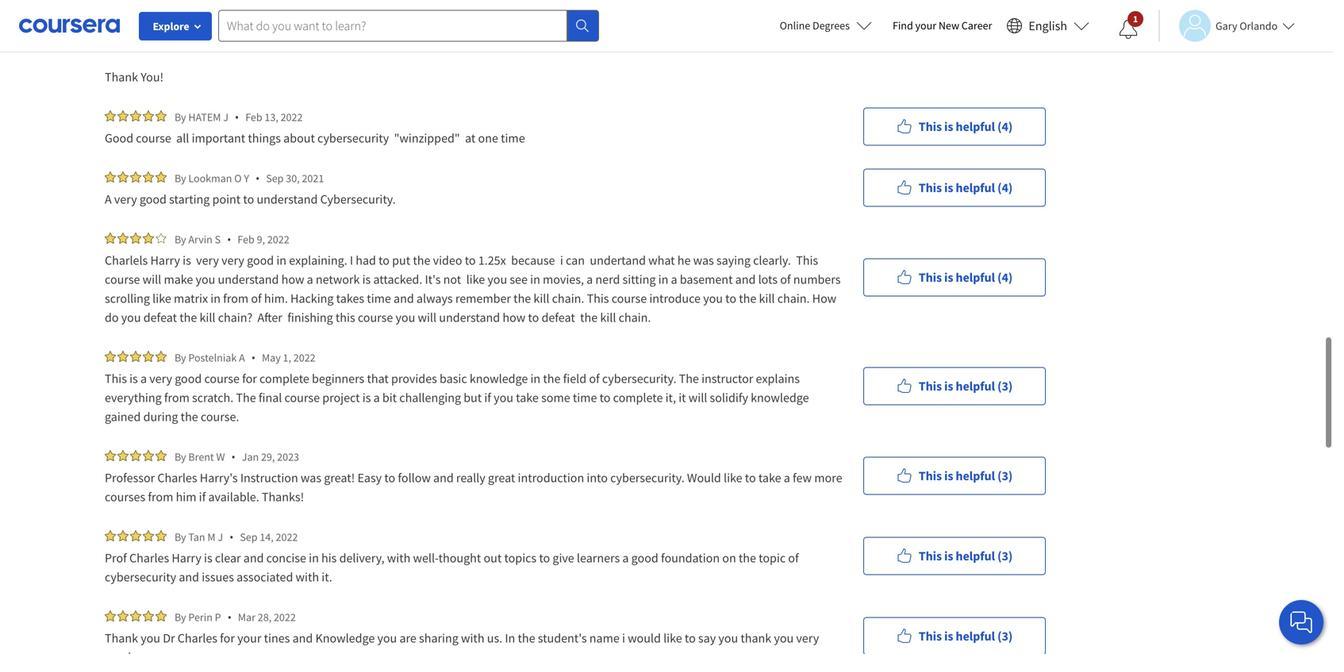 Task type: locate. For each thing, give the bounding box(es) containing it.
basic
[[440, 371, 467, 387]]

knowledge
[[470, 371, 528, 387], [751, 390, 809, 406]]

1 vertical spatial this is helpful (4) button
[[864, 169, 1046, 207]]

2021
[[302, 171, 324, 185]]

harry down tan
[[172, 550, 202, 566]]

by for is
[[175, 232, 186, 246]]

2022 inside by tan m j • sep 14, 2022
[[276, 530, 298, 544]]

and up associated
[[244, 550, 264, 566]]

0 horizontal spatial defeat
[[143, 310, 177, 325]]

take
[[516, 390, 539, 406], [759, 470, 782, 486]]

great!
[[324, 470, 355, 486]]

0 horizontal spatial take
[[516, 390, 539, 406]]

good inside prof charles harry is clear and concise in his delivery, with well-thought out topics to give learners a good foundation on the topic of cybersecurity and issues associated with it.
[[632, 550, 659, 566]]

this is helpful (3) for prof charles harry is clear and concise in his delivery, with well-thought out topics to give learners a good foundation on the topic of cybersecurity and issues associated with it.
[[919, 548, 1013, 564]]

0 vertical spatial harry
[[150, 252, 180, 268]]

charles right prof
[[129, 550, 169, 566]]

to down because
[[528, 310, 539, 325]]

0 horizontal spatial for
[[220, 630, 235, 646]]

1 vertical spatial take
[[759, 470, 782, 486]]

0 vertical spatial sep
[[266, 171, 284, 185]]

say
[[699, 630, 716, 646]]

2022 inside by postelniak a • may 1, 2022
[[294, 350, 316, 365]]

this is helpful (3) for this is a very good course for complete beginners that provides basic knowledge in the field of cybersecurity. the instructor explains everything from scratch. the final course project is a bit challenging but if you take some time to complete it, it will solidify knowledge gained during the course.
[[919, 378, 1013, 394]]

by for harry
[[175, 530, 186, 544]]

thank
[[105, 69, 138, 85], [105, 630, 138, 646]]

1 vertical spatial j
[[218, 530, 223, 544]]

3 (3) from the top
[[998, 548, 1013, 564]]

thank for thank you dr charles for your tines and knowledge you are sharing with us. in the student's name i would like to say you thank you very much...
[[105, 630, 138, 646]]

1 horizontal spatial a
[[239, 350, 245, 365]]

by up starting
[[175, 171, 186, 185]]

very up everything at the left bottom
[[149, 371, 172, 387]]

if right but
[[485, 390, 491, 406]]

by left perin
[[175, 610, 186, 624]]

you down attacked.
[[396, 310, 415, 325]]

you right say
[[719, 630, 738, 646]]

this for good course  all important things about cybersecurity  "winzipped"  at one time
[[919, 119, 942, 135]]

understand up the him.
[[218, 271, 279, 287]]

with left us.
[[461, 630, 485, 646]]

a right learners
[[623, 550, 629, 566]]

1 this is helpful (4) button from the top
[[864, 108, 1046, 146]]

a up hacking
[[307, 271, 313, 287]]

0 horizontal spatial was
[[301, 470, 322, 486]]

None search field
[[218, 10, 599, 42]]

about
[[284, 130, 315, 146]]

will left make
[[143, 271, 161, 287]]

course.
[[278, 6, 317, 21], [201, 409, 239, 425]]

by inside by lookman o y • sep 30, 2021
[[175, 171, 186, 185]]

2 vertical spatial understand
[[439, 310, 500, 325]]

5 by from the top
[[175, 450, 186, 464]]

2 vertical spatial charles
[[178, 630, 217, 646]]

take inside professor charles harry's instruction was great! easy to follow and really great introduction into cybersecurity. would like to take a few more courses from him if available. thanks!
[[759, 470, 782, 486]]

in inside this is a very good course for complete beginners that provides basic knowledge in the field of cybersecurity. the instructor explains everything from scratch. the final course project is a bit challenging but if you take some time to complete it, it will solidify knowledge gained during the course.
[[531, 371, 541, 387]]

0 vertical spatial this is helpful (4) button
[[864, 108, 1046, 146]]

1 button
[[1107, 10, 1151, 48]]

network
[[316, 271, 360, 287]]

and inside professor charles harry's instruction was great! easy to follow and really great introduction into cybersecurity. would like to take a few more courses from him if available. thanks!
[[433, 470, 454, 486]]

by for good
[[175, 171, 186, 185]]

you inside this is a very good course for complete beginners that provides basic knowledge in the field of cybersecurity. the instructor explains everything from scratch. the final course project is a bit challenging but if you take some time to complete it, it will solidify knowledge gained during the course.
[[494, 390, 514, 406]]

to down basement
[[726, 291, 737, 306]]

1 horizontal spatial the
[[679, 371, 699, 387]]

the up 'some'
[[543, 371, 561, 387]]

finishing
[[288, 310, 333, 325]]

for inside this is a very good course for complete beginners that provides basic knowledge in the field of cybersecurity. the instructor explains everything from scratch. the final course project is a bit challenging but if you take some time to complete it, it will solidify knowledge gained during the course.
[[242, 371, 257, 387]]

(3) for thank you dr charles for your tines and knowledge you are sharing with us. in the student's name i would like to say you thank you very much...
[[998, 628, 1013, 644]]

from left him at the left
[[148, 489, 173, 505]]

cybersecurity. inside this is a very good course for complete beginners that provides basic knowledge in the field of cybersecurity. the instructor explains everything from scratch. the final course project is a bit challenging but if you take some time to complete it, it will solidify knowledge gained during the course.
[[602, 371, 677, 387]]

time inside charlels harry is  very very good in explaining. i had to put the video to 1.25x  because  i can  undertand what he was saying clearly.  this course will make you understand how a network is attacked. it's not  like you see in movies, a nerd sitting in a basement and lots of numbers scrolling like matrix in from of him. hacking takes time and always remember the kill chain. this course introduce you to the kill chain. how do you defeat the kill chain?  after  finishing this course you will understand how to defeat  the kill chain.
[[367, 291, 391, 306]]

by inside by hatem j • feb 13, 2022
[[175, 110, 186, 124]]

2 vertical spatial will
[[689, 390, 708, 406]]

1 vertical spatial time
[[367, 291, 391, 306]]

well-
[[413, 550, 439, 566]]

0 vertical spatial complete
[[260, 371, 309, 387]]

3 this is helpful (3) from the top
[[919, 548, 1013, 564]]

important
[[192, 130, 245, 146]]

will
[[143, 271, 161, 287], [418, 310, 437, 325], [689, 390, 708, 406]]

by inside by arvin s • feb 9, 2022
[[175, 232, 186, 246]]

0 vertical spatial with
[[387, 550, 411, 566]]

sep inside by tan m j • sep 14, 2022
[[240, 530, 258, 544]]

j right m
[[218, 530, 223, 544]]

the inside thank you dr charles for your tines and knowledge you are sharing with us. in the student's name i would like to say you thank you very much...
[[518, 630, 535, 646]]

follow
[[398, 470, 431, 486]]

• right p
[[228, 610, 232, 625]]

1 vertical spatial knowledge
[[751, 390, 809, 406]]

2 this is helpful (4) button from the top
[[864, 169, 1046, 207]]

1 horizontal spatial i
[[560, 252, 563, 268]]

3 this is helpful (3) button from the top
[[864, 537, 1046, 575]]

to inside prof charles harry is clear and concise in his delivery, with well-thought out topics to give learners a good foundation on the topic of cybersecurity and issues associated with it.
[[539, 550, 550, 566]]

3 this is helpful (4) from the top
[[919, 270, 1013, 285]]

0 vertical spatial cybersecurity
[[318, 130, 389, 146]]

thank inside thank you dr charles for your tines and knowledge you are sharing with us. in the student's name i would like to say you thank you very much...
[[105, 630, 138, 646]]

starting
[[169, 191, 210, 207]]

2022 right 9,
[[267, 232, 289, 246]]

that
[[367, 371, 389, 387]]

1 horizontal spatial defeat
[[542, 310, 575, 325]]

charles inside prof charles harry is clear and concise in his delivery, with well-thought out topics to give learners a good foundation on the topic of cybersecurity and issues associated with it.
[[129, 550, 169, 566]]

helpful for what
[[956, 270, 995, 285]]

and down attacked.
[[394, 291, 414, 306]]

7 helpful from the top
[[956, 628, 995, 644]]

this is helpful (3)
[[919, 378, 1013, 394], [919, 468, 1013, 484], [919, 548, 1013, 564], [919, 628, 1013, 644]]

by inside by tan m j • sep 14, 2022
[[175, 530, 186, 544]]

good down 9,
[[247, 252, 274, 268]]

chain. down numbers
[[778, 291, 810, 306]]

1 vertical spatial how
[[503, 310, 526, 325]]

5 helpful from the top
[[956, 468, 995, 484]]

1 vertical spatial cybersecurity.
[[611, 470, 685, 486]]

postelniak
[[188, 350, 237, 365]]

this is helpful (4) for time
[[919, 119, 1013, 135]]

2 thank from the top
[[105, 630, 138, 646]]

clear
[[215, 550, 241, 566]]

him
[[176, 489, 196, 505]]

1 this is helpful (4) from the top
[[919, 119, 1013, 135]]

by
[[175, 110, 186, 124], [175, 171, 186, 185], [175, 232, 186, 246], [175, 350, 186, 365], [175, 450, 186, 464], [175, 530, 186, 544], [175, 610, 186, 624]]

filled star image
[[105, 110, 116, 121], [143, 110, 154, 121], [156, 110, 167, 121], [117, 171, 129, 183], [130, 171, 141, 183], [156, 171, 167, 183], [130, 233, 141, 244], [143, 233, 154, 244], [105, 351, 116, 362], [117, 351, 129, 362], [130, 351, 141, 362], [143, 351, 154, 362], [105, 450, 116, 461], [130, 450, 141, 461], [143, 450, 154, 461], [156, 450, 167, 461], [105, 530, 116, 541], [117, 530, 129, 541], [117, 610, 129, 622], [130, 610, 141, 622], [143, 610, 154, 622]]

1 vertical spatial your
[[237, 630, 262, 646]]

2022 inside by perin p • mar 28, 2022
[[274, 610, 296, 624]]

very right thank at the right
[[797, 630, 819, 646]]

charles up him at the left
[[157, 470, 197, 486]]

2 horizontal spatial time
[[573, 390, 597, 406]]

i left can
[[560, 252, 563, 268]]

0 horizontal spatial if
[[199, 489, 206, 505]]

by inside by perin p • mar 28, 2022
[[175, 610, 186, 624]]

defeat
[[143, 310, 177, 325], [542, 310, 575, 325]]

cybersecurity. right into
[[611, 470, 685, 486]]

kill down movies, on the left of page
[[534, 291, 550, 306]]

1 by from the top
[[175, 110, 186, 124]]

the down nerd
[[580, 310, 598, 325]]

this right much
[[256, 6, 276, 21]]

saying
[[717, 252, 751, 268]]

one
[[478, 130, 498, 146]]

2 (3) from the top
[[998, 468, 1013, 484]]

a inside prof charles harry is clear and concise in his delivery, with well-thought out topics to give learners a good foundation on the topic of cybersecurity and issues associated with it.
[[623, 550, 629, 566]]

1 vertical spatial i
[[560, 252, 563, 268]]

by up all at left top
[[175, 110, 186, 124]]

out
[[484, 550, 502, 566]]

explore button
[[139, 12, 212, 40]]

if
[[485, 390, 491, 406], [199, 489, 206, 505]]

0 vertical spatial j
[[223, 110, 229, 124]]

good
[[140, 191, 167, 207], [247, 252, 274, 268], [175, 371, 202, 387], [632, 550, 659, 566]]

0 vertical spatial charles
[[157, 470, 197, 486]]

sep left 14,
[[240, 530, 258, 544]]

1 horizontal spatial your
[[916, 18, 937, 33]]

this is helpful (4) for to
[[919, 270, 1013, 285]]

1 horizontal spatial complete
[[613, 390, 663, 406]]

1 horizontal spatial if
[[485, 390, 491, 406]]

defeat down movies, on the left of page
[[542, 310, 575, 325]]

1 horizontal spatial cybersecurity
[[318, 130, 389, 146]]

to inside this is a very good course for complete beginners that provides basic knowledge in the field of cybersecurity. the instructor explains everything from scratch. the final course project is a bit challenging but if you take some time to complete it, it will solidify knowledge gained during the course.
[[600, 390, 611, 406]]

by inside by postelniak a • may 1, 2022
[[175, 350, 186, 365]]

(3) for this is a very good course for complete beginners that provides basic knowledge in the field of cybersecurity. the instructor explains everything from scratch. the final course project is a bit challenging but if you take some time to complete it, it will solidify knowledge gained during the course.
[[998, 378, 1013, 394]]

arvin
[[188, 232, 213, 246]]

with inside thank you dr charles for your tines and knowledge you are sharing with us. in the student's name i would like to say you thank you very much...
[[461, 630, 485, 646]]

this is helpful (4) button for good course  all important things about cybersecurity  "winzipped"  at one time
[[864, 108, 1046, 146]]

charles inside professor charles harry's instruction was great! easy to follow and really great introduction into cybersecurity. would like to take a few more courses from him if available. thanks!
[[157, 470, 197, 486]]

you left dr
[[141, 630, 160, 646]]

6 by from the top
[[175, 530, 186, 544]]

• for very
[[227, 232, 231, 247]]

feb inside by hatem j • feb 13, 2022
[[245, 110, 262, 124]]

few
[[793, 470, 812, 486]]

this for charlels harry is  very very good in explaining. i had to put the video to 1.25x  because  i can  undertand what he was saying clearly.  this course will make you understand how a network is attacked. it's not  like you see in movies, a nerd sitting in a basement and lots of numbers scrolling like matrix in from of him. hacking takes time and always remember the kill chain. this course introduce you to the kill chain. how do you defeat the kill chain?  after  finishing this course you will understand how to defeat  the kill chain.
[[919, 270, 942, 285]]

of inside prof charles harry is clear and concise in his delivery, with well-thought out topics to give learners a good foundation on the topic of cybersecurity and issues associated with it.
[[789, 550, 799, 566]]

0 vertical spatial this is helpful (4)
[[919, 119, 1013, 135]]

time down field
[[573, 390, 597, 406]]

7 by from the top
[[175, 610, 186, 624]]

3 helpful from the top
[[956, 270, 995, 285]]

2022 right the 1,
[[294, 350, 316, 365]]

the
[[679, 371, 699, 387], [236, 390, 256, 406]]

to left give
[[539, 550, 550, 566]]

2 vertical spatial time
[[573, 390, 597, 406]]

2 horizontal spatial i
[[622, 630, 625, 646]]

1 vertical spatial cybersecurity
[[105, 569, 176, 585]]

0 horizontal spatial will
[[143, 271, 161, 287]]

it.
[[322, 569, 332, 585]]

i right name
[[622, 630, 625, 646]]

this is helpful (3) button for prof charles harry is clear and concise in his delivery, with well-thought out topics to give learners a good foundation on the topic of cybersecurity and issues associated with it.
[[864, 537, 1046, 575]]

will inside this is a very good course for complete beginners that provides basic knowledge in the field of cybersecurity. the instructor explains everything from scratch. the final course project is a bit challenging but if you take some time to complete it, it will solidify knowledge gained during the course.
[[689, 390, 708, 406]]

from
[[228, 6, 253, 21], [223, 291, 249, 306], [164, 390, 190, 406], [148, 489, 173, 505]]

1 this is helpful (3) button from the top
[[864, 367, 1046, 405]]

0 vertical spatial feb
[[245, 110, 262, 124]]

0 horizontal spatial your
[[237, 630, 262, 646]]

1 vertical spatial the
[[236, 390, 256, 406]]

prof charles harry is clear and concise in his delivery, with well-thought out topics to give learners a good foundation on the topic of cybersecurity and issues associated with it.
[[105, 550, 802, 585]]

provides
[[391, 371, 437, 387]]

take left 'some'
[[516, 390, 539, 406]]

to
[[243, 191, 254, 207], [379, 252, 390, 268], [465, 252, 476, 268], [726, 291, 737, 306], [528, 310, 539, 325], [600, 390, 611, 406], [384, 470, 395, 486], [745, 470, 756, 486], [539, 550, 550, 566], [685, 630, 696, 646]]

2022 inside by hatem j • feb 13, 2022
[[281, 110, 303, 124]]

english button
[[1000, 0, 1096, 52]]

find your new career link
[[885, 16, 1000, 36]]

1 (3) from the top
[[998, 378, 1013, 394]]

this is helpful (3) for thank you dr charles for your tines and knowledge you are sharing with us. in the student's name i would like to say you thank you very much...
[[919, 628, 1013, 644]]

how
[[813, 291, 837, 306]]

0 vertical spatial knowledge
[[470, 371, 528, 387]]

you left are on the bottom of the page
[[377, 630, 397, 646]]

undertand
[[590, 252, 646, 268]]

2 this is helpful (3) button from the top
[[864, 457, 1046, 495]]

is
[[945, 119, 954, 135], [945, 180, 954, 196], [183, 252, 191, 268], [945, 270, 954, 285], [362, 271, 371, 287], [129, 371, 138, 387], [945, 378, 954, 394], [363, 390, 371, 406], [945, 468, 954, 484], [945, 548, 954, 564], [204, 550, 212, 566], [945, 628, 954, 644]]

of right topic
[[789, 550, 799, 566]]

would
[[628, 630, 661, 646]]

you right thank at the right
[[774, 630, 794, 646]]

lookman
[[188, 171, 232, 185]]

1 helpful from the top
[[956, 119, 995, 135]]

the right 'put'
[[413, 252, 431, 268]]

this
[[256, 6, 276, 21], [336, 310, 355, 325]]

0 vertical spatial this
[[256, 6, 276, 21]]

2 vertical spatial i
[[622, 630, 625, 646]]

time
[[501, 130, 525, 146], [367, 291, 391, 306], [573, 390, 597, 406]]

filled star image
[[117, 110, 129, 121], [130, 110, 141, 121], [105, 171, 116, 183], [143, 171, 154, 183], [105, 233, 116, 244], [117, 233, 129, 244], [156, 351, 167, 362], [117, 450, 129, 461], [130, 530, 141, 541], [143, 530, 154, 541], [156, 530, 167, 541], [105, 610, 116, 622], [156, 610, 167, 622]]

1 (4) from the top
[[998, 119, 1013, 135]]

• up the important
[[235, 110, 239, 125]]

2 by from the top
[[175, 171, 186, 185]]

this is helpful (3) for professor charles harry's instruction was great! easy to follow and really great introduction into cybersecurity. would like to take a few more courses from him if available. thanks!
[[919, 468, 1013, 484]]

he
[[678, 252, 691, 268]]

like inside professor charles harry's instruction was great! easy to follow and really great introduction into cybersecurity. would like to take a few more courses from him if available. thanks!
[[724, 470, 743, 486]]

3 (4) from the top
[[998, 270, 1013, 285]]

really
[[456, 470, 486, 486]]

was inside professor charles harry's instruction was great! easy to follow and really great introduction into cybersecurity. would like to take a few more courses from him if available. thanks!
[[301, 470, 322, 486]]

0 vertical spatial if
[[485, 390, 491, 406]]

1 vertical spatial for
[[220, 630, 235, 646]]

1 this is helpful (3) from the top
[[919, 378, 1013, 394]]

clearly.
[[753, 252, 791, 268]]

1 vertical spatial a
[[239, 350, 245, 365]]

3 by from the top
[[175, 232, 186, 246]]

1 vertical spatial if
[[199, 489, 206, 505]]

i
[[350, 252, 353, 268]]

2022 right 28,
[[274, 610, 296, 624]]

j right hatem
[[223, 110, 229, 124]]

helpful for explains
[[956, 378, 995, 394]]

2022 for tines
[[274, 610, 296, 624]]

this for professor charles harry's instruction was great! easy to follow and really great introduction into cybersecurity. would like to take a few more courses from him if available. thanks!
[[919, 468, 942, 484]]

1 vertical spatial this is helpful (4)
[[919, 180, 1013, 196]]

take inside this is a very good course for complete beginners that provides basic knowledge in the field of cybersecurity. the instructor explains everything from scratch. the final course project is a bit challenging but if you take some time to complete it, it will solidify knowledge gained during the course.
[[516, 390, 539, 406]]

2 this is helpful (3) from the top
[[919, 468, 1013, 484]]

in left field
[[531, 371, 541, 387]]

if right him at the left
[[199, 489, 206, 505]]

4 helpful from the top
[[956, 378, 995, 394]]

very down by arvin s • feb 9, 2022
[[222, 252, 244, 268]]

course down charlels
[[105, 271, 140, 287]]

make
[[164, 271, 193, 287]]

course left all at left top
[[136, 130, 171, 146]]

1 horizontal spatial this
[[336, 310, 355, 325]]

good course  all important things about cybersecurity  "winzipped"  at one time
[[105, 130, 525, 146]]

4 by from the top
[[175, 350, 186, 365]]

2022 inside by arvin s • feb 9, 2022
[[267, 232, 289, 246]]

0 horizontal spatial chain.
[[552, 291, 585, 306]]

0 horizontal spatial a
[[105, 191, 112, 207]]

for down by postelniak a • may 1, 2022
[[242, 371, 257, 387]]

knowledge down explains
[[751, 390, 809, 406]]

4 this is helpful (3) from the top
[[919, 628, 1013, 644]]

2 (4) from the top
[[998, 180, 1013, 196]]

0 horizontal spatial cybersecurity
[[105, 569, 176, 585]]

0 vertical spatial thank
[[105, 69, 138, 85]]

charles down perin
[[178, 630, 217, 646]]

1 horizontal spatial take
[[759, 470, 782, 486]]

0 vertical spatial your
[[916, 18, 937, 33]]

0 horizontal spatial complete
[[260, 371, 309, 387]]

thank you!
[[105, 69, 164, 85]]

6 helpful from the top
[[956, 548, 995, 564]]

online degrees
[[780, 18, 850, 33]]

from inside professor charles harry's instruction was great! easy to follow and really great introduction into cybersecurity. would like to take a few more courses from him if available. thanks!
[[148, 489, 173, 505]]

1 vertical spatial with
[[296, 569, 319, 585]]

0 horizontal spatial i
[[132, 6, 135, 21]]

0 horizontal spatial course.
[[201, 409, 239, 425]]

thank for thank you!
[[105, 69, 138, 85]]

in right matrix at top left
[[211, 291, 221, 306]]

your right find
[[916, 18, 937, 33]]

harry inside charlels harry is  very very good in explaining. i had to put the video to 1.25x  because  i can  undertand what he was saying clearly.  this course will make you understand how a network is attacked. it's not  like you see in movies, a nerd sitting in a basement and lots of numbers scrolling like matrix in from of him. hacking takes time and always remember the kill chain. this course introduce you to the kill chain. how do you defeat the kill chain?  after  finishing this course you will understand how to defeat  the kill chain.
[[150, 252, 180, 268]]

of right field
[[589, 371, 600, 387]]

0 vertical spatial understand
[[257, 191, 318, 207]]

by inside the by brent w • jan 29, 2023
[[175, 450, 186, 464]]

sep inside by lookman o y • sep 30, 2021
[[266, 171, 284, 185]]

your down mar
[[237, 630, 262, 646]]

2022 right 14,
[[276, 530, 298, 544]]

a up everything at the left bottom
[[140, 371, 147, 387]]

(4) for to
[[998, 270, 1013, 285]]

instruction
[[240, 470, 298, 486]]

from inside charlels harry is  very very good in explaining. i had to put the video to 1.25x  because  i can  undertand what he was saying clearly.  this course will make you understand how a network is attacked. it's not  like you see in movies, a nerd sitting in a basement and lots of numbers scrolling like matrix in from of him. hacking takes time and always remember the kill chain. this course introduce you to the kill chain. how do you defeat the kill chain?  after  finishing this course you will understand how to defeat  the kill chain.
[[223, 291, 249, 306]]

0 vertical spatial for
[[242, 371, 257, 387]]

1 vertical spatial (4)
[[998, 180, 1013, 196]]

2023
[[277, 450, 299, 464]]

was left 'great!'
[[301, 470, 322, 486]]

a very good starting point to understand cybersecurity.
[[105, 191, 398, 207]]

and left really
[[433, 470, 454, 486]]

a inside professor charles harry's instruction was great! easy to follow and really great introduction into cybersecurity. would like to take a few more courses from him if available. thanks!
[[784, 470, 791, 486]]

chain. down movies, on the left of page
[[552, 291, 585, 306]]

0 vertical spatial cybersecurity.
[[602, 371, 677, 387]]

with left "it."
[[296, 569, 319, 585]]

for inside thank you dr charles for your tines and knowledge you are sharing with us. in the student's name i would like to say you thank you very much...
[[220, 630, 235, 646]]

1 horizontal spatial will
[[418, 310, 437, 325]]

very inside this is a very good course for complete beginners that provides basic knowledge in the field of cybersecurity. the instructor explains everything from scratch. the final course project is a bit challenging but if you take some time to complete it, it will solidify knowledge gained during the course.
[[149, 371, 172, 387]]

very up charlels
[[114, 191, 137, 207]]

charles for professor
[[157, 470, 197, 486]]

charles inside thank you dr charles for your tines and knowledge you are sharing with us. in the student's name i would like to say you thank you very much...
[[178, 630, 217, 646]]

complete
[[260, 371, 309, 387], [613, 390, 663, 406]]

by perin p • mar 28, 2022
[[175, 610, 296, 625]]

1 horizontal spatial for
[[242, 371, 257, 387]]

from up chain?
[[223, 291, 249, 306]]

by right star icon
[[175, 232, 186, 246]]

helpful for like
[[956, 628, 995, 644]]

0 horizontal spatial with
[[296, 569, 319, 585]]

it,
[[666, 390, 676, 406]]

his
[[322, 550, 337, 566]]

• left may
[[251, 350, 256, 365]]

time down attacked.
[[367, 291, 391, 306]]

1 horizontal spatial course.
[[278, 6, 317, 21]]

of
[[780, 271, 791, 287], [251, 291, 262, 306], [589, 371, 600, 387], [789, 550, 799, 566]]

the right on
[[739, 550, 756, 566]]

a left nerd
[[587, 271, 593, 287]]

0 vertical spatial course.
[[278, 6, 317, 21]]

2 horizontal spatial will
[[689, 390, 708, 406]]

2 vertical spatial this is helpful (4)
[[919, 270, 1013, 285]]

for down by perin p • mar 28, 2022
[[220, 630, 235, 646]]

What do you want to learn? text field
[[218, 10, 568, 42]]

• right s
[[227, 232, 231, 247]]

to down by lookman o y • sep 30, 2021 at left top
[[243, 191, 254, 207]]

3 this is helpful (4) button from the top
[[864, 258, 1046, 296]]

chain.
[[552, 291, 585, 306], [778, 291, 810, 306], [619, 310, 651, 325]]

2 vertical spatial this is helpful (4) button
[[864, 258, 1046, 296]]

feb left 9,
[[238, 232, 255, 246]]

2 horizontal spatial with
[[461, 630, 485, 646]]

concise
[[266, 550, 306, 566]]

0 vertical spatial how
[[282, 271, 304, 287]]

very inside thank you dr charles for your tines and knowledge you are sharing with us. in the student's name i would like to say you thank you very much...
[[797, 630, 819, 646]]

had
[[356, 252, 376, 268]]

this for a very good starting point to understand cybersecurity.
[[919, 180, 942, 196]]

name
[[590, 630, 620, 646]]

understand
[[257, 191, 318, 207], [218, 271, 279, 287], [439, 310, 500, 325]]

this is helpful (3) button for thank you dr charles for your tines and knowledge you are sharing with us. in the student's name i would like to say you thank you very much...
[[864, 617, 1046, 654]]

how
[[282, 271, 304, 287], [503, 310, 526, 325]]

1 horizontal spatial with
[[387, 550, 411, 566]]

2022 right 13, on the left of page
[[281, 110, 303, 124]]

2 vertical spatial (4)
[[998, 270, 1013, 285]]

a inside by postelniak a • may 1, 2022
[[239, 350, 245, 365]]

j
[[223, 110, 229, 124], [218, 530, 223, 544]]

0 vertical spatial (4)
[[998, 119, 1013, 135]]

chain?
[[218, 310, 253, 325]]

2 vertical spatial with
[[461, 630, 485, 646]]

0 vertical spatial i
[[132, 6, 135, 21]]

good up scratch.
[[175, 371, 202, 387]]

understand down remember
[[439, 310, 500, 325]]

1 horizontal spatial time
[[501, 130, 525, 146]]

this is helpful (3) button
[[864, 367, 1046, 405], [864, 457, 1046, 495], [864, 537, 1046, 575], [864, 617, 1046, 654]]

tines
[[264, 630, 290, 646]]

topic
[[759, 550, 786, 566]]

the up it
[[679, 371, 699, 387]]

i inside thank you dr charles for your tines and knowledge you are sharing with us. in the student's name i would like to say you thank you very much...
[[622, 630, 625, 646]]

to left say
[[685, 630, 696, 646]]

0 horizontal spatial time
[[367, 291, 391, 306]]

0 horizontal spatial sep
[[240, 530, 258, 544]]

1 thank from the top
[[105, 69, 138, 85]]

feb inside by arvin s • feb 9, 2022
[[238, 232, 255, 246]]

harry inside prof charles harry is clear and concise in his delivery, with well-thought out topics to give learners a good foundation on the topic of cybersecurity and issues associated with it.
[[172, 550, 202, 566]]

by left postelniak
[[175, 350, 186, 365]]

of left the him.
[[251, 291, 262, 306]]

1 vertical spatial sep
[[240, 530, 258, 544]]

take left few on the right bottom of page
[[759, 470, 782, 486]]

glad
[[105, 6, 129, 21]]

• for good
[[251, 350, 256, 365]]

1 vertical spatial feb
[[238, 232, 255, 246]]

4 (3) from the top
[[998, 628, 1013, 644]]

1 vertical spatial charles
[[129, 550, 169, 566]]

a down good at the top left of the page
[[105, 191, 112, 207]]

1 horizontal spatial was
[[693, 252, 714, 268]]

cybersecurity. up the it,
[[602, 371, 677, 387]]

to right would
[[745, 470, 756, 486]]

1 vertical spatial was
[[301, 470, 322, 486]]

sep for and
[[240, 530, 258, 544]]

2 horizontal spatial chain.
[[778, 291, 810, 306]]

4 this is helpful (3) button from the top
[[864, 617, 1046, 654]]

• right w
[[231, 449, 236, 464]]

this is helpful (4) button
[[864, 108, 1046, 146], [864, 169, 1046, 207], [864, 258, 1046, 296]]



Task type: vqa. For each thing, say whether or not it's contained in the screenshot.


Task type: describe. For each thing, give the bounding box(es) containing it.
course right final
[[285, 390, 320, 406]]

in inside prof charles harry is clear and concise in his delivery, with well-thought out topics to give learners a good foundation on the topic of cybersecurity and issues associated with it.
[[309, 550, 319, 566]]

new
[[939, 18, 960, 33]]

what
[[649, 252, 675, 268]]

you right do
[[121, 310, 141, 325]]

y
[[244, 171, 249, 185]]

because
[[511, 252, 555, 268]]

project
[[322, 390, 360, 406]]

1 vertical spatial understand
[[218, 271, 279, 287]]

video
[[433, 252, 462, 268]]

w
[[216, 450, 225, 464]]

much
[[195, 6, 225, 21]]

after
[[258, 310, 282, 325]]

of inside this is a very good course for complete beginners that provides basic knowledge in the field of cybersecurity. the instructor explains everything from scratch. the final course project is a bit challenging but if you take some time to complete it, it will solidify knowledge gained during the course.
[[589, 371, 600, 387]]

• right y
[[256, 171, 260, 186]]

you up matrix at top left
[[196, 271, 215, 287]]

0 horizontal spatial knowledge
[[470, 371, 528, 387]]

learners
[[577, 550, 620, 566]]

1 horizontal spatial chain.
[[619, 310, 651, 325]]

good inside this is a very good course for complete beginners that provides basic knowledge in the field of cybersecurity. the instructor explains everything from scratch. the final course project is a bit challenging but if you take some time to complete it, it will solidify knowledge gained during the course.
[[175, 371, 202, 387]]

and inside thank you dr charles for your tines and knowledge you are sharing with us. in the student's name i would like to say you thank you very much...
[[293, 630, 313, 646]]

point
[[212, 191, 241, 207]]

to left 1.25x
[[465, 252, 476, 268]]

0 vertical spatial time
[[501, 130, 525, 146]]

1 vertical spatial will
[[418, 310, 437, 325]]

feb for things
[[245, 110, 262, 124]]

thank you dr charles for your tines and knowledge you are sharing with us. in the student's name i would like to say you thank you very much...
[[105, 630, 822, 654]]

sep for to
[[266, 171, 284, 185]]

movies,
[[543, 271, 584, 287]]

this is helpful (3) button for this is a very good course for complete beginners that provides basic knowledge in the field of cybersecurity. the instructor explains everything from scratch. the final course project is a bit challenging but if you take some time to complete it, it will solidify knowledge gained during the course.
[[864, 367, 1046, 405]]

0 vertical spatial will
[[143, 271, 161, 287]]

not
[[443, 271, 461, 287]]

• for for
[[228, 610, 232, 625]]

kill down lots at the top of page
[[759, 291, 775, 306]]

may
[[262, 350, 281, 365]]

charlels
[[105, 252, 148, 268]]

like inside thank you dr charles for your tines and knowledge you are sharing with us. in the student's name i would like to say you thank you very much...
[[664, 630, 682, 646]]

in down what
[[659, 271, 669, 287]]

during
[[143, 409, 178, 425]]

this is helpful (4) button for charlels harry is  very very good in explaining. i had to put the video to 1.25x  because  i can  undertand what he was saying clearly.  this course will make you understand how a network is attacked. it's not  like you see in movies, a nerd sitting in a basement and lots of numbers scrolling like matrix in from of him. hacking takes time and always remember the kill chain. this course introduce you to the kill chain. how do you defeat the kill chain?  after  finishing this course you will understand how to defeat  the kill chain.
[[864, 258, 1046, 296]]

by postelniak a • may 1, 2022
[[175, 350, 316, 365]]

are
[[400, 630, 417, 646]]

this is a very good course for complete beginners that provides basic knowledge in the field of cybersecurity. the instructor explains everything from scratch. the final course project is a bit challenging but if you take some time to complete it, it will solidify knowledge gained during the course.
[[105, 371, 812, 425]]

0 vertical spatial the
[[679, 371, 699, 387]]

"winzipped"
[[394, 130, 460, 146]]

(4) for time
[[998, 119, 1013, 135]]

in left the explaining.
[[277, 252, 287, 268]]

kill down matrix at top left
[[200, 310, 216, 325]]

some
[[541, 390, 570, 406]]

0 horizontal spatial this
[[256, 6, 276, 21]]

it's
[[425, 271, 441, 287]]

course up scratch.
[[204, 371, 240, 387]]

explains
[[756, 371, 800, 387]]

sharing
[[419, 630, 459, 646]]

time inside this is a very good course for complete beginners that provides basic knowledge in the field of cybersecurity. the instructor explains everything from scratch. the final course project is a bit challenging but if you take some time to complete it, it will solidify knowledge gained during the course.
[[573, 390, 597, 406]]

p
[[215, 610, 221, 624]]

you down basement
[[703, 291, 723, 306]]

thank
[[741, 630, 772, 646]]

everything
[[105, 390, 162, 406]]

cybersecurity inside prof charles harry is clear and concise in his delivery, with well-thought out topics to give learners a good foundation on the topic of cybersecurity and issues associated with it.
[[105, 569, 176, 585]]

2022 for cybersecurity
[[281, 110, 303, 124]]

this for thank you dr charles for your tines and knowledge you are sharing with us. in the student's name i would like to say you thank you very much...
[[919, 628, 942, 644]]

the down matrix at top left
[[180, 310, 197, 325]]

thanks!
[[262, 489, 304, 505]]

this is helpful (4) button for a very good starting point to understand cybersecurity.
[[864, 169, 1046, 207]]

j inside by tan m j • sep 14, 2022
[[218, 530, 223, 544]]

chat with us image
[[1289, 610, 1315, 635]]

solidify
[[710, 390, 748, 406]]

kill down nerd
[[600, 310, 616, 325]]

a left bit
[[374, 390, 380, 406]]

find
[[893, 18, 913, 33]]

was inside charlels harry is  very very good in explaining. i had to put the video to 1.25x  because  i can  undertand what he was saying clearly.  this course will make you understand how a network is attacked. it's not  like you see in movies, a nerd sitting in a basement and lots of numbers scrolling like matrix in from of him. hacking takes time and always remember the kill chain. this course introduce you to the kill chain. how do you defeat the kill chain?  after  finishing this course you will understand how to defeat  the kill chain.
[[693, 252, 714, 268]]

from right much
[[228, 6, 253, 21]]

charles for prof
[[129, 550, 169, 566]]

by for all
[[175, 110, 186, 124]]

into
[[587, 470, 608, 486]]

lots
[[759, 271, 778, 287]]

give
[[553, 550, 575, 566]]

a up introduce on the top of page
[[671, 271, 678, 287]]

m
[[207, 530, 216, 544]]

explore
[[153, 19, 189, 33]]

2 helpful from the top
[[956, 180, 995, 196]]

find your new career
[[893, 18, 993, 33]]

2 this is helpful (4) from the top
[[919, 180, 1013, 196]]

of right lots at the top of page
[[780, 271, 791, 287]]

29,
[[261, 450, 275, 464]]

gary orlando button
[[1159, 10, 1296, 42]]

can
[[566, 252, 585, 268]]

course down the takes
[[358, 310, 393, 325]]

1 defeat from the left
[[143, 310, 177, 325]]

is inside prof charles harry is clear and concise in his delivery, with well-thought out topics to give learners a good foundation on the topic of cybersecurity and issues associated with it.
[[204, 550, 212, 566]]

s
[[215, 232, 221, 246]]

associated
[[237, 569, 293, 585]]

the inside prof charles harry is clear and concise in his delivery, with well-thought out topics to give learners a good foundation on the topic of cybersecurity and issues associated with it.
[[739, 550, 756, 566]]

feb for very
[[238, 232, 255, 246]]

hacking
[[291, 291, 334, 306]]

basement
[[680, 271, 733, 287]]

would
[[687, 470, 721, 486]]

good
[[105, 130, 133, 146]]

by brent w • jan 29, 2023
[[175, 449, 299, 464]]

• right m
[[229, 529, 234, 545]]

14,
[[260, 530, 274, 544]]

thought
[[439, 550, 481, 566]]

scrolling
[[105, 291, 150, 306]]

and left lots at the top of page
[[736, 271, 756, 287]]

to inside thank you dr charles for your tines and knowledge you are sharing with us. in the student's name i would like to say you thank you very much...
[[685, 630, 696, 646]]

good inside charlels harry is  very very good in explaining. i had to put the video to 1.25x  because  i can  undertand what he was saying clearly.  this course will make you understand how a network is attacked. it's not  like you see in movies, a nerd sitting in a basement and lots of numbers scrolling like matrix in from of him. hacking takes time and always remember the kill chain. this course introduce you to the kill chain. how do you defeat the kill chain?  after  finishing this course you will understand how to defeat  the kill chain.
[[247, 252, 274, 268]]

introduction
[[518, 470, 584, 486]]

(3) for prof charles harry is clear and concise in his delivery, with well-thought out topics to give learners a good foundation on the topic of cybersecurity and issues associated with it.
[[998, 548, 1013, 564]]

your inside thank you dr charles for your tines and knowledge you are sharing with us. in the student's name i would like to say you thank you very much...
[[237, 630, 262, 646]]

in right the see
[[530, 271, 540, 287]]

to right easy at the bottom left of page
[[384, 470, 395, 486]]

topics
[[504, 550, 537, 566]]

if inside professor charles harry's instruction was great! easy to follow and really great introduction into cybersecurity. would like to take a few more courses from him if available. thanks!
[[199, 489, 206, 505]]

instructor
[[702, 371, 754, 387]]

and left issues
[[179, 569, 199, 585]]

great
[[488, 470, 515, 486]]

challenging
[[400, 390, 461, 406]]

by for a
[[175, 350, 186, 365]]

online degrees button
[[767, 8, 885, 43]]

1 horizontal spatial how
[[503, 310, 526, 325]]

matrix
[[174, 291, 208, 306]]

this inside charlels harry is  very very good in explaining. i had to put the video to 1.25x  because  i can  undertand what he was saying clearly.  this course will make you understand how a network is attacked. it's not  like you see in movies, a nerd sitting in a basement and lots of numbers scrolling like matrix in from of him. hacking takes time and always remember the kill chain. this course introduce you to the kill chain. how do you defeat the kill chain?  after  finishing this course you will understand how to defeat  the kill chain.
[[336, 310, 355, 325]]

by for dr
[[175, 610, 186, 624]]

cybersecurity. inside professor charles harry's instruction was great! easy to follow and really great introduction into cybersecurity. would like to take a few more courses from him if available. thanks!
[[611, 470, 685, 486]]

course down sitting at the left
[[612, 291, 647, 306]]

helpful for foundation
[[956, 548, 995, 564]]

you down 1.25x
[[488, 271, 507, 287]]

scratch.
[[192, 390, 234, 406]]

j inside by hatem j • feb 13, 2022
[[223, 110, 229, 124]]

2 defeat from the left
[[542, 310, 575, 325]]

so
[[181, 6, 193, 21]]

0 horizontal spatial how
[[282, 271, 304, 287]]

cybersecurity.
[[320, 191, 396, 207]]

very down arvin
[[196, 252, 219, 268]]

good left starting
[[140, 191, 167, 207]]

2022 for in
[[267, 232, 289, 246]]

you!
[[141, 69, 164, 85]]

coursera image
[[19, 13, 120, 38]]

from inside this is a very good course for complete beginners that provides basic knowledge in the field of cybersecurity. the instructor explains everything from scratch. the final course project is a bit challenging but if you take some time to complete it, it will solidify knowledge gained during the course.
[[164, 390, 190, 406]]

star image
[[156, 233, 167, 244]]

course. inside this is a very good course for complete beginners that provides basic knowledge in the field of cybersecurity. the instructor explains everything from scratch. the final course project is a bit challenging but if you take some time to complete it, it will solidify knowledge gained during the course.
[[201, 409, 239, 425]]

this inside this is a very good course for complete beginners that provides basic knowledge in the field of cybersecurity. the instructor explains everything from scratch. the final course project is a bit challenging but if you take some time to complete it, it will solidify knowledge gained during the course.
[[105, 371, 127, 387]]

the down the see
[[514, 291, 531, 306]]

this for this is a very good course for complete beginners that provides basic knowledge in the field of cybersecurity. the instructor explains everything from scratch. the final course project is a bit challenging but if you take some time to complete it, it will solidify knowledge gained during the course.
[[919, 378, 942, 394]]

gary
[[1216, 19, 1238, 33]]

this for prof charles harry is clear and concise in his delivery, with well-thought out topics to give learners a good foundation on the topic of cybersecurity and issues associated with it.
[[919, 548, 942, 564]]

all
[[176, 130, 189, 146]]

30,
[[286, 171, 300, 185]]

gained
[[105, 409, 141, 425]]

attacked.
[[373, 271, 423, 287]]

the right the during
[[181, 409, 198, 425]]

brent
[[188, 450, 214, 464]]

the down saying
[[739, 291, 757, 306]]

this is helpful (3) button for professor charles harry's instruction was great! easy to follow and really great introduction into cybersecurity. would like to take a few more courses from him if available. thanks!
[[864, 457, 1046, 495]]

i inside charlels harry is  very very good in explaining. i had to put the video to 1.25x  because  i can  undertand what he was saying clearly.  this course will make you understand how a network is attacked. it's not  like you see in movies, a nerd sitting in a basement and lots of numbers scrolling like matrix in from of him. hacking takes time and always remember the kill chain. this course introduce you to the kill chain. how do you defeat the kill chain?  after  finishing this course you will understand how to defeat  the kill chain.
[[560, 252, 563, 268]]

gary orlando
[[1216, 19, 1278, 33]]

by arvin s • feb 9, 2022
[[175, 232, 289, 247]]

by for harry's
[[175, 450, 186, 464]]

show notifications image
[[1119, 20, 1138, 39]]

if inside this is a very good course for complete beginners that provides basic knowledge in the field of cybersecurity. the instructor explains everything from scratch. the final course project is a bit challenging but if you take some time to complete it, it will solidify knowledge gained during the course.
[[485, 390, 491, 406]]

28,
[[258, 610, 272, 624]]

• for was
[[231, 449, 236, 464]]

knowledge
[[316, 630, 375, 646]]

issues
[[202, 569, 234, 585]]

professor
[[105, 470, 155, 486]]

jan
[[242, 450, 259, 464]]

13,
[[265, 110, 278, 124]]

• for things
[[235, 110, 239, 125]]

by hatem j • feb 13, 2022
[[175, 110, 303, 125]]

2022 for for
[[294, 350, 316, 365]]

1 vertical spatial complete
[[613, 390, 663, 406]]

(3) for professor charles harry's instruction was great! easy to follow and really great introduction into cybersecurity. would like to take a few more courses from him if available. thanks!
[[998, 468, 1013, 484]]

foundation
[[661, 550, 720, 566]]

to left 'put'
[[379, 252, 390, 268]]

0 horizontal spatial the
[[236, 390, 256, 406]]

helpful for few
[[956, 468, 995, 484]]

career
[[962, 18, 993, 33]]

always
[[417, 291, 453, 306]]

do
[[105, 310, 119, 325]]

charlels harry is  very very good in explaining. i had to put the video to 1.25x  because  i can  undertand what he was saying clearly.  this course will make you understand how a network is attacked. it's not  like you see in movies, a nerd sitting in a basement and lots of numbers scrolling like matrix in from of him. hacking takes time and always remember the kill chain. this course introduce you to the kill chain. how do you defeat the kill chain?  after  finishing this course you will understand how to defeat  the kill chain.
[[105, 252, 844, 325]]



